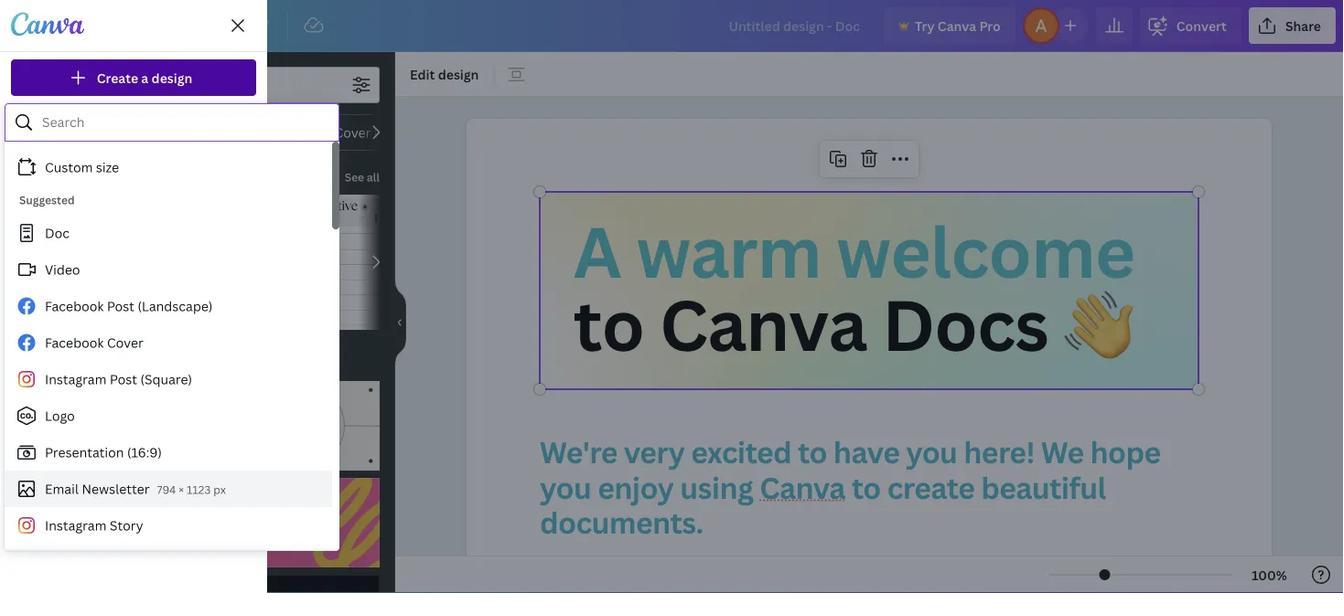 Task type: locate. For each thing, give the bounding box(es) containing it.
post left (square)
[[110, 371, 137, 389]]

design right "edit"
[[438, 65, 479, 83]]

home up custom
[[49, 120, 86, 138]]

2 instagram from the top
[[45, 518, 107, 535]]

2 facebook from the top
[[45, 335, 104, 352]]

1 vertical spatial untitled design list
[[11, 331, 256, 412]]

design for recent
[[109, 295, 151, 313]]

0 vertical spatial canva
[[938, 17, 977, 34]]

to
[[574, 277, 644, 372], [798, 433, 827, 473], [852, 468, 881, 508]]

0 horizontal spatial design
[[152, 69, 192, 86]]

0 vertical spatial post
[[107, 298, 134, 315]]

(square)
[[140, 371, 192, 389]]

create a design
[[97, 69, 192, 86]]

0 vertical spatial untitled design list
[[11, 243, 256, 324]]

edit
[[410, 65, 435, 83]]

untitled up logo in the left of the page
[[55, 384, 106, 401]]

2 vertical spatial canva
[[760, 468, 846, 508]]

1 instagram from the top
[[45, 371, 107, 389]]

0 vertical spatial doc
[[81, 168, 105, 185]]

edit design
[[410, 65, 479, 83]]

1 horizontal spatial design
[[438, 65, 479, 83]]

logo
[[45, 408, 75, 425]]

all
[[22, 342, 36, 357], [81, 355, 97, 372]]

facebook inside "link"
[[45, 335, 104, 352]]

all down uploads
[[22, 342, 36, 357]]

suggested
[[19, 193, 75, 208]]

doc
[[81, 168, 105, 185], [45, 225, 70, 242]]

0 vertical spatial untitled design button
[[11, 285, 256, 324]]

you right have
[[906, 433, 958, 473]]

enjoy
[[598, 468, 674, 508]]

canva inside we're very excited to have you here! we hope you enjoy using canva to create beautiful documents.
[[760, 468, 846, 508]]

1 untitled design from the top
[[55, 295, 151, 313]]

1 untitled from the top
[[55, 295, 106, 313]]

design down results
[[109, 384, 151, 401]]

0 vertical spatial untitled design
[[55, 295, 151, 313]]

cover
[[334, 124, 371, 141], [107, 335, 144, 352]]

cover left letter
[[334, 124, 371, 141]]

using
[[680, 468, 753, 508]]

doc for doc templates
[[81, 168, 105, 185]]

1 vertical spatial untitled design button
[[11, 373, 256, 412]]

projects button
[[0, 316, 66, 382]]

doc link
[[5, 215, 332, 252]]

design down video 'link'
[[109, 295, 151, 313]]

to canva docs 👋
[[574, 277, 1133, 372]]

home
[[73, 17, 111, 34], [49, 120, 86, 138]]

facebook
[[45, 298, 104, 315], [45, 335, 104, 352]]

untitled
[[55, 295, 106, 313], [55, 384, 106, 401]]

2 untitled design button from the top
[[11, 373, 256, 412]]

elements button
[[0, 118, 66, 184]]

1 horizontal spatial to
[[798, 433, 827, 473]]

1 horizontal spatial cover
[[334, 124, 371, 141]]

video
[[45, 261, 80, 279]]

Search search field
[[42, 105, 327, 140]]

1 untitled design button from the top
[[11, 285, 256, 324]]

try canva pro button
[[884, 7, 1016, 44]]

untitled down video
[[55, 295, 106, 313]]

(landscape)
[[138, 298, 213, 315]]

instagram down email
[[45, 518, 107, 535]]

all for all results
[[81, 355, 97, 372]]

2 untitled design from the top
[[55, 384, 151, 401]]

home inside 'main' menu bar
[[73, 17, 111, 34]]

one pager
[[240, 124, 303, 141]]

0 horizontal spatial cover
[[107, 335, 144, 352]]

1 vertical spatial canva
[[660, 277, 867, 372]]

doc templates button
[[79, 158, 173, 195]]

1 vertical spatial untitled
[[55, 384, 106, 401]]

custom size
[[45, 159, 119, 176]]

design
[[438, 65, 479, 83], [152, 69, 192, 86]]

1 vertical spatial home
[[49, 120, 86, 138]]

cover letter
[[334, 124, 408, 141]]

0 vertical spatial design
[[109, 295, 151, 313]]

0 vertical spatial instagram
[[45, 371, 107, 389]]

1 vertical spatial cover
[[107, 335, 144, 352]]

cover up results
[[107, 335, 144, 352]]

untitled design for all
[[55, 384, 151, 401]]

main menu bar
[[0, 0, 1344, 52]]

home up create
[[73, 17, 111, 34]]

brand
[[19, 221, 46, 234]]

1 vertical spatial doc
[[45, 225, 70, 242]]

apps
[[22, 419, 44, 432]]

1 vertical spatial facebook
[[45, 335, 104, 352]]

research brief doc in orange teal pink soft pastels style image
[[192, 195, 297, 330]]

2 untitled from the top
[[55, 384, 106, 401]]

all results
[[81, 355, 143, 372]]

1 horizontal spatial all
[[81, 355, 97, 372]]

side panel tab list
[[0, 52, 66, 448]]

one pager doc in black and white blue light blue classic professional style image
[[81, 195, 185, 330]]

post
[[107, 298, 134, 315], [110, 371, 137, 389]]

None text field
[[467, 119, 1272, 594]]

docs
[[883, 277, 1049, 372]]

here!
[[964, 433, 1035, 473]]

untitled design up facebook cover
[[55, 295, 151, 313]]

hide image
[[394, 279, 406, 367]]

1 vertical spatial design
[[109, 384, 151, 401]]

0 vertical spatial facebook
[[45, 298, 104, 315]]

instagram
[[45, 371, 107, 389], [45, 518, 107, 535]]

home link up create
[[59, 7, 125, 44]]

pro
[[980, 17, 1001, 34]]

0 vertical spatial cover
[[334, 124, 371, 141]]

1 vertical spatial post
[[110, 371, 137, 389]]

home link up your projects button
[[11, 111, 256, 147]]

design right a
[[152, 69, 192, 86]]

1 vertical spatial instagram
[[45, 518, 107, 535]]

post for instagram
[[110, 371, 137, 389]]

0 vertical spatial home link
[[59, 7, 125, 44]]

facebook for facebook cover
[[45, 335, 104, 352]]

planner
[[92, 124, 140, 141]]

canva inside button
[[938, 17, 977, 34]]

size
[[96, 159, 119, 176]]

recent
[[22, 254, 59, 269]]

doc inside doc link
[[45, 225, 70, 242]]

canva
[[938, 17, 977, 34], [660, 277, 867, 372], [760, 468, 846, 508]]

design
[[109, 295, 151, 313], [109, 384, 151, 401]]

untitled design list
[[11, 243, 256, 324], [11, 331, 256, 412]]

0 horizontal spatial all
[[22, 342, 36, 357]]

👋
[[1064, 277, 1133, 372]]

1 facebook from the top
[[45, 298, 104, 315]]

facebook up 'all results'
[[45, 335, 104, 352]]

untitled design button
[[11, 285, 256, 324], [11, 373, 256, 412]]

list
[[11, 111, 256, 235]]

Search Doc templates search field
[[117, 68, 343, 103]]

1 horizontal spatial doc
[[81, 168, 105, 185]]

elements
[[12, 156, 54, 168]]

you left enjoy
[[540, 468, 591, 508]]

0 horizontal spatial doc
[[45, 225, 70, 242]]

untitled design down 'all results'
[[55, 384, 151, 401]]

email newsletter link
[[5, 471, 332, 508]]

0 vertical spatial untitled
[[55, 295, 106, 313]]

cover letter button
[[323, 114, 420, 151]]

facebook down video
[[45, 298, 104, 315]]

convert button
[[1140, 7, 1242, 44]]

story
[[110, 518, 143, 535]]

doc for doc
[[45, 225, 70, 242]]

custom
[[45, 159, 93, 176]]

convert
[[1177, 17, 1227, 34]]

home link
[[59, 7, 125, 44], [11, 111, 256, 147]]

one
[[240, 124, 265, 141]]

instagram up logo in the left of the page
[[45, 371, 107, 389]]

untitled design button for all
[[11, 373, 256, 412]]

untitled design
[[55, 295, 151, 313], [55, 384, 151, 401]]

your
[[49, 164, 77, 182]]

doc inside doc templates button
[[81, 168, 105, 185]]

post up facebook cover
[[107, 298, 134, 315]]

2 design from the top
[[109, 384, 151, 401]]

beautiful
[[981, 468, 1106, 508]]

presentation (16:9)
[[45, 444, 162, 462]]

1 vertical spatial untitled design
[[55, 384, 151, 401]]

0 vertical spatial home
[[73, 17, 111, 34]]

facebook cover
[[45, 335, 144, 352]]

all down facebook cover
[[81, 355, 97, 372]]

see all button
[[343, 158, 382, 195]]

presentation
[[45, 444, 124, 462]]

1 design from the top
[[109, 295, 151, 313]]

letter
[[374, 124, 408, 141]]



Task type: describe. For each thing, give the bounding box(es) containing it.
apps button
[[0, 382, 66, 448]]

excited
[[691, 433, 792, 473]]

cover inside button
[[334, 124, 371, 141]]

very
[[624, 433, 685, 473]]

post for facebook
[[107, 298, 134, 315]]

untitled design button for recent
[[11, 285, 256, 324]]

templates
[[108, 168, 171, 185]]

email
[[45, 481, 79, 498]]

templates
[[10, 90, 56, 102]]

logo link
[[5, 398, 332, 435]]

untitled for all
[[55, 384, 106, 401]]

untitled design for recent
[[55, 295, 151, 313]]

instagram for instagram post (square)
[[45, 371, 107, 389]]

canva for pro
[[938, 17, 977, 34]]

design inside button
[[438, 65, 479, 83]]

results
[[100, 355, 143, 372]]

design for all
[[109, 384, 151, 401]]

edit design button
[[403, 59, 486, 89]]

creative brief doc in black and white grey editorial style image
[[304, 195, 409, 330]]

newsletter
[[82, 481, 150, 498]]

projects
[[15, 353, 51, 366]]

planner button
[[81, 114, 152, 151]]

brand button
[[0, 184, 66, 250]]

facebook cover link
[[5, 325, 332, 362]]

project overview/one-pager professional docs banner in pink dark blue yellow playful abstract style image
[[81, 479, 380, 569]]

welcome
[[837, 204, 1135, 299]]

0 horizontal spatial to
[[574, 277, 644, 372]]

all for all
[[22, 342, 36, 357]]

we're
[[540, 433, 618, 473]]

instagram story
[[45, 518, 143, 535]]

home link inside 'main' menu bar
[[59, 7, 125, 44]]

facebook post (landscape) link
[[5, 288, 332, 325]]

custom size button
[[5, 149, 332, 186]]

none text field containing a warm welcome
[[467, 119, 1272, 594]]

warm
[[637, 204, 821, 299]]

a
[[141, 69, 149, 86]]

your projects
[[49, 164, 131, 182]]

instagram post (square) link
[[5, 362, 332, 398]]

1 horizontal spatial you
[[906, 433, 958, 473]]

0 horizontal spatial you
[[540, 468, 591, 508]]

create a design button
[[11, 59, 256, 96]]

1 vertical spatial home link
[[11, 111, 256, 147]]

event/business proposal professional docs banner in beige dark brown warm classic style image
[[81, 382, 380, 471]]

untitled for recent
[[55, 295, 106, 313]]

canva for docs
[[660, 277, 867, 372]]

uploads
[[15, 287, 51, 300]]

projects
[[81, 164, 131, 182]]

green button
[[159, 114, 221, 151]]

list containing home
[[11, 111, 256, 235]]

instagram for instagram story
[[45, 518, 107, 535]]

a
[[574, 204, 621, 299]]

we're very excited to have you here! we hope you enjoy using canva to create beautiful documents.
[[540, 433, 1167, 543]]

facebook for facebook post (landscape)
[[45, 298, 104, 315]]

presentation (16:9) link
[[5, 435, 332, 471]]

see
[[345, 170, 364, 185]]

hope
[[1090, 433, 1161, 473]]

facebook post (landscape)
[[45, 298, 213, 315]]

templates button
[[0, 52, 66, 118]]

1 untitled design list from the top
[[11, 243, 256, 324]]

2 horizontal spatial to
[[852, 468, 881, 508]]

try canva pro
[[915, 17, 1001, 34]]

design inside dropdown button
[[152, 69, 192, 86]]

project overview/one-pager professional docs banner in black white sleek monochrome style image
[[81, 576, 380, 594]]

create
[[97, 69, 138, 86]]

email newsletter
[[45, 481, 150, 498]]

have
[[834, 433, 900, 473]]

all
[[367, 170, 380, 185]]

one pager button
[[228, 114, 315, 151]]

video link
[[5, 252, 332, 288]]

instagram post (square)
[[45, 371, 192, 389]]

green
[[171, 124, 209, 141]]

create
[[887, 468, 975, 508]]

see all
[[345, 170, 380, 185]]

your projects button
[[11, 155, 256, 191]]

uploads button
[[0, 250, 66, 316]]

we
[[1041, 433, 1084, 473]]

a warm welcome
[[574, 204, 1135, 299]]

instagram story link
[[5, 508, 332, 545]]

pager
[[268, 124, 303, 141]]

(16:9)
[[127, 444, 162, 462]]

doc templates
[[81, 168, 171, 185]]

try
[[915, 17, 935, 34]]

2 untitled design list from the top
[[11, 331, 256, 412]]

Design title text field
[[714, 7, 877, 44]]

documents.
[[540, 503, 704, 543]]

cover inside "link"
[[107, 335, 144, 352]]



Task type: vqa. For each thing, say whether or not it's contained in the screenshot.
the 'Customer Journey Map Whiteboard in Yellow Blue Green Creative Illustrative Style' Image
no



